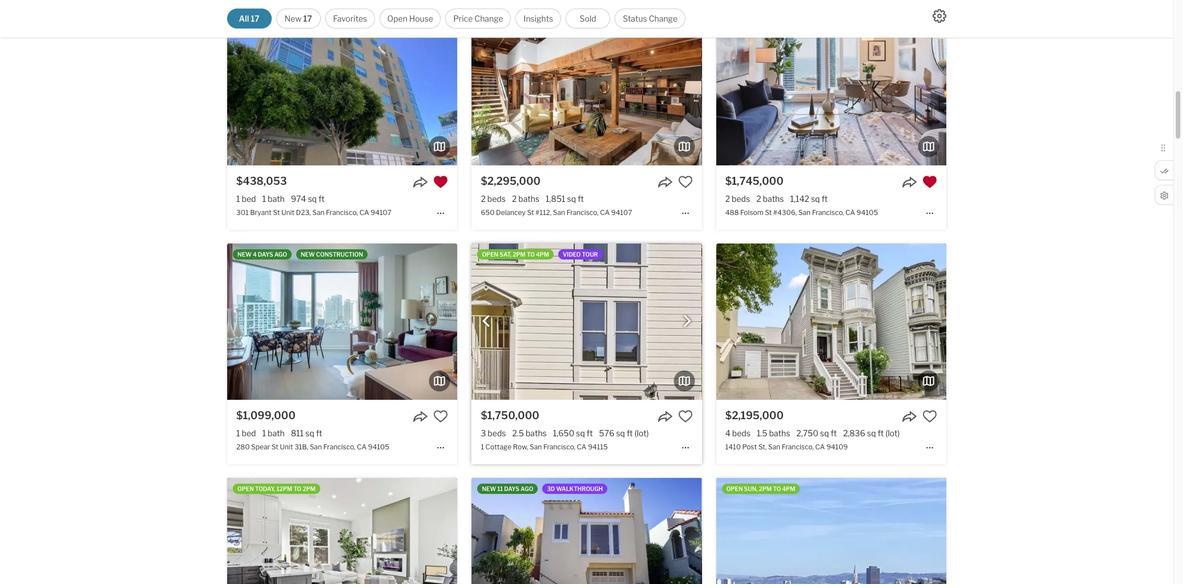 Task type: vqa. For each thing, say whether or not it's contained in the screenshot.
OPEN SUN, 2PM TO 4PM 2PM
yes



Task type: locate. For each thing, give the bounding box(es) containing it.
sun, left 11am
[[321, 16, 335, 23]]

open left "sat,"
[[482, 251, 498, 258]]

favorite button checkbox
[[433, 175, 448, 189], [678, 175, 693, 189], [922, 175, 937, 189], [433, 409, 448, 424]]

2 beds up 488
[[725, 194, 750, 204]]

open left the today,
[[237, 486, 254, 493]]

open down the 1410
[[726, 486, 743, 493]]

ca
[[359, 208, 369, 217], [600, 208, 610, 217], [846, 208, 855, 217], [357, 443, 367, 452], [577, 443, 587, 452], [815, 443, 825, 452]]

$2,295,000
[[481, 175, 541, 187]]

open
[[387, 14, 407, 23]]

1 bath up bryant
[[262, 194, 285, 204]]

2pm for open sun, 2pm to 4pm
[[759, 486, 772, 493]]

folsom
[[740, 208, 764, 217]]

974 sq ft
[[291, 194, 325, 204]]

change inside status change option
[[649, 14, 678, 23]]

to right "sat,"
[[527, 251, 535, 258]]

1 bath from the top
[[268, 194, 285, 204]]

st left #112,
[[527, 208, 534, 217]]

open for open sat, 2pm to 4pm
[[482, 251, 498, 258]]

st right bryant
[[273, 208, 280, 217]]

1 vertical spatial sun,
[[744, 486, 758, 493]]

1,851 sq ft
[[546, 194, 584, 204]]

favorite button checkbox for $1,745,000
[[922, 175, 937, 189]]

1 vertical spatial bath
[[268, 429, 285, 439]]

days
[[260, 16, 276, 23], [505, 16, 520, 23], [258, 251, 273, 258], [504, 486, 519, 493]]

ft for $438,053
[[318, 194, 325, 204]]

new left 11
[[482, 486, 496, 493]]

1 horizontal spatial 4pm
[[782, 486, 795, 493]]

1 horizontal spatial 2 baths
[[756, 194, 784, 204]]

3d walkthrough
[[547, 486, 603, 493]]

0 horizontal spatial (lot)
[[635, 429, 649, 439]]

sun, for 11am
[[321, 16, 335, 23]]

new down 301
[[237, 251, 252, 258]]

0 vertical spatial sun,
[[321, 16, 335, 23]]

1 1 bath from the top
[[262, 194, 285, 204]]

sq right "1,851" at the top left of page
[[567, 194, 576, 204]]

Sold radio
[[566, 9, 610, 29]]

bath
[[268, 194, 285, 204], [268, 429, 285, 439]]

2pm
[[513, 251, 526, 258], [303, 486, 316, 493], [759, 486, 772, 493]]

2 2 baths from the left
[[756, 194, 784, 204]]

(lot) right 2,836
[[886, 429, 900, 439]]

san down "1,851" at the top left of page
[[553, 208, 565, 217]]

1 vertical spatial bed
[[242, 429, 256, 439]]

1 photo of 280 spear st unit 31b, san francisco, ca 94105 image from the left
[[0, 244, 227, 400]]

bath for $438,053
[[268, 194, 285, 204]]

cottage
[[485, 443, 512, 452]]

bed up 301
[[242, 194, 256, 204]]

2 1 bed from the top
[[236, 429, 256, 439]]

2 94107 from the left
[[611, 208, 632, 217]]

1 photo of 488 folsom st #4306, san francisco, ca 94105 image from the left
[[486, 9, 716, 165]]

new
[[237, 16, 252, 23], [482, 16, 496, 23], [237, 251, 252, 258], [301, 251, 315, 258], [482, 486, 496, 493]]

to left 1pm
[[352, 16, 360, 23]]

status
[[623, 14, 647, 23]]

1 bath up spear
[[262, 429, 285, 439]]

1 2 baths from the left
[[512, 194, 539, 204]]

2,750
[[796, 429, 818, 439]]

baths up #112,
[[518, 194, 539, 204]]

ft for $1,745,000
[[822, 194, 828, 204]]

94109
[[826, 443, 848, 452]]

1 bath
[[262, 194, 285, 204], [262, 429, 285, 439]]

favorite button image for $438,053
[[433, 175, 448, 189]]

baths up 1 cottage row, san francisco, ca 94115
[[526, 429, 547, 439]]

photo of 55 loraine ct, san francisco, ca 94118 image
[[242, 479, 472, 585], [472, 479, 702, 585], [702, 479, 932, 585]]

video tour
[[563, 251, 598, 258]]

4pm down 1410 post st, san francisco, ca 94109
[[782, 486, 795, 493]]

2 horizontal spatial 2pm
[[759, 486, 772, 493]]

1 2 beds from the left
[[481, 194, 506, 204]]

Price Change radio
[[445, 9, 511, 29]]

favorite button image for $2,295,000
[[678, 175, 693, 189]]

bed for $438,053
[[242, 194, 256, 204]]

1 horizontal spatial sun,
[[744, 486, 758, 493]]

francisco, right d23,
[[326, 208, 358, 217]]

2 up 488
[[725, 194, 730, 204]]

bath up bryant
[[268, 194, 285, 204]]

2 up '650' at the left of page
[[481, 194, 486, 204]]

ago left new construction
[[274, 251, 287, 258]]

beds up post
[[732, 429, 751, 439]]

0 horizontal spatial 17
[[251, 14, 260, 23]]

3 photo of 301 bryant st unit d23, san francisco, ca 94107 image from the left
[[457, 9, 687, 165]]

1 photo of 650 delancey st #112, san francisco, ca 94107 image from the left
[[242, 9, 472, 165]]

2 (lot) from the left
[[886, 429, 900, 439]]

photo of 488 folsom st #4306, san francisco, ca 94105 image
[[486, 9, 716, 165], [716, 9, 946, 165], [946, 9, 1176, 165]]

favorite button checkbox for $2,295,000
[[678, 175, 693, 189]]

new left 13
[[482, 16, 496, 23]]

ago for $438,053
[[277, 16, 290, 23]]

new left 12
[[237, 16, 252, 23]]

2 horizontal spatial favorite button image
[[922, 175, 937, 189]]

2 change from the left
[[649, 14, 678, 23]]

0 vertical spatial 1 bath
[[262, 194, 285, 204]]

beds up '650' at the left of page
[[487, 194, 506, 204]]

baths
[[518, 194, 539, 204], [763, 194, 784, 204], [526, 429, 547, 439], [769, 429, 790, 439]]

ago right 13
[[522, 16, 534, 23]]

0 vertical spatial bath
[[268, 194, 285, 204]]

4pm left video
[[536, 251, 549, 258]]

san right d23,
[[312, 208, 324, 217]]

ft right 2,836
[[878, 429, 884, 439]]

1 favorite button checkbox from the left
[[678, 409, 693, 424]]

ft up 94115
[[587, 429, 593, 439]]

1 94107 from the left
[[371, 208, 392, 217]]

ago
[[277, 16, 290, 23], [522, 16, 534, 23], [274, 251, 287, 258], [521, 486, 533, 493]]

1,650
[[553, 429, 574, 439]]

st for $1,099,000
[[272, 443, 278, 452]]

favorite button image for $1,750,000
[[678, 409, 693, 424]]

1 horizontal spatial 94107
[[611, 208, 632, 217]]

0 vertical spatial unit
[[281, 208, 295, 217]]

change
[[474, 14, 503, 23], [649, 14, 678, 23]]

favorite button checkbox
[[678, 409, 693, 424], [922, 409, 937, 424]]

2 favorite button checkbox from the left
[[922, 409, 937, 424]]

1 horizontal spatial 2 beds
[[725, 194, 750, 204]]

11am
[[336, 16, 351, 23]]

0 horizontal spatial favorite button image
[[433, 409, 448, 424]]

2 baths
[[512, 194, 539, 204], [756, 194, 784, 204]]

unit
[[281, 208, 295, 217], [280, 443, 293, 452]]

1 (lot) from the left
[[635, 429, 649, 439]]

17 inside all option
[[251, 14, 260, 23]]

2 photo of 5150 diamond heights blvd unit 208b, san francisco, ca 94131 image from the left
[[716, 479, 946, 585]]

open
[[303, 16, 320, 23], [482, 251, 498, 258], [237, 486, 254, 493], [726, 486, 743, 493]]

1 horizontal spatial favorite button checkbox
[[922, 409, 937, 424]]

walkthrough
[[556, 486, 603, 493]]

2 baths up #4306,
[[756, 194, 784, 204]]

new 12 days ago
[[237, 16, 290, 23]]

photo of 406 clayton st, san francisco, ca 94117 image
[[0, 479, 227, 585], [227, 479, 457, 585], [457, 479, 687, 585]]

17
[[251, 14, 260, 23], [303, 14, 312, 23]]

Open House radio
[[380, 9, 441, 29]]

2pm right "sat,"
[[513, 251, 526, 258]]

bed up the 280 at bottom
[[242, 429, 256, 439]]

bath for $1,099,000
[[268, 429, 285, 439]]

open sat, 2pm to 4pm
[[482, 251, 549, 258]]

(lot) for $1,750,000
[[635, 429, 649, 439]]

st right spear
[[272, 443, 278, 452]]

beds up 488
[[732, 194, 750, 204]]

1.5 baths
[[757, 429, 790, 439]]

2 photo of 406 clayton st, san francisco, ca 94117 image from the left
[[227, 479, 457, 585]]

francisco,
[[326, 208, 358, 217], [567, 208, 599, 217], [812, 208, 844, 217], [323, 443, 355, 452], [543, 443, 575, 452], [782, 443, 814, 452]]

francisco, down 1,851 sq ft at the top left of the page
[[567, 208, 599, 217]]

1 vertical spatial 4pm
[[782, 486, 795, 493]]

francisco, down 1,142 sq ft
[[812, 208, 844, 217]]

1 vertical spatial 1 bath
[[262, 429, 285, 439]]

ft right "1,851" at the top left of page
[[578, 194, 584, 204]]

unit for $1,099,000
[[280, 443, 293, 452]]

sq right 811
[[305, 429, 314, 439]]

st for $2,295,000
[[527, 208, 534, 217]]

sq right 576
[[616, 429, 625, 439]]

1 vertical spatial 94105
[[368, 443, 389, 452]]

1 horizontal spatial (lot)
[[886, 429, 900, 439]]

1
[[236, 194, 240, 204], [262, 194, 266, 204], [236, 429, 240, 439], [262, 429, 266, 439], [481, 443, 484, 452]]

new 11 days ago
[[482, 486, 533, 493]]

ft right 1,142
[[822, 194, 828, 204]]

1 horizontal spatial 2pm
[[513, 251, 526, 258]]

1 vertical spatial unit
[[280, 443, 293, 452]]

photo of 1410 post st, san francisco, ca 94109 image
[[486, 244, 716, 400], [716, 244, 946, 400], [946, 244, 1176, 400]]

1 horizontal spatial favorite button image
[[678, 175, 693, 189]]

st
[[273, 208, 280, 217], [527, 208, 534, 217], [765, 208, 772, 217], [272, 443, 278, 452]]

open right new
[[303, 16, 320, 23]]

17 inside new option
[[303, 14, 312, 23]]

1 2 from the left
[[481, 194, 486, 204]]

sq right 2,750
[[820, 429, 829, 439]]

san right the st, on the bottom right of page
[[768, 443, 780, 452]]

1 bath for $1,099,000
[[262, 429, 285, 439]]

change right price
[[474, 14, 503, 23]]

1 horizontal spatial change
[[649, 14, 678, 23]]

beds right 3
[[488, 429, 506, 439]]

1 horizontal spatial 17
[[303, 14, 312, 23]]

17 right new
[[303, 14, 312, 23]]

All radio
[[227, 9, 271, 29]]

sq right 974
[[308, 194, 317, 204]]

1 17 from the left
[[251, 14, 260, 23]]

2 baths up delancey
[[512, 194, 539, 204]]

ago for $1,099,000
[[274, 251, 287, 258]]

4pm for open sat, 2pm to 4pm
[[536, 251, 549, 258]]

favorite button image for $1,745,000
[[922, 175, 937, 189]]

4 down bryant
[[253, 251, 257, 258]]

2pm right 12pm
[[303, 486, 316, 493]]

all 17
[[239, 14, 260, 23]]

31b,
[[294, 443, 308, 452]]

280 spear st unit 31b, san francisco, ca 94105
[[236, 443, 389, 452]]

option group
[[227, 9, 686, 29]]

4 beds
[[725, 429, 751, 439]]

insights
[[524, 14, 553, 23]]

ft up 94109
[[831, 429, 837, 439]]

(lot)
[[635, 429, 649, 439], [886, 429, 900, 439]]

2pm down the st, on the bottom right of page
[[759, 486, 772, 493]]

576
[[599, 429, 614, 439]]

days for $1,099,000
[[258, 251, 273, 258]]

94105
[[857, 208, 878, 217], [368, 443, 389, 452]]

0 horizontal spatial 94107
[[371, 208, 392, 217]]

2 beds up '650' at the left of page
[[481, 194, 506, 204]]

baths up 1410 post st, san francisco, ca 94109
[[769, 429, 790, 439]]

ago right 12
[[277, 16, 290, 23]]

Favorites radio
[[325, 9, 375, 29]]

1 bed for $1,099,000
[[236, 429, 256, 439]]

2 up delancey
[[512, 194, 517, 204]]

beds for $1,750,000
[[488, 429, 506, 439]]

open today, 12pm to 2pm
[[237, 486, 316, 493]]

2 photo of 1410 post st, san francisco, ca 94109 image from the left
[[716, 244, 946, 400]]

san
[[312, 208, 324, 217], [553, 208, 565, 217], [798, 208, 811, 217], [310, 443, 322, 452], [530, 443, 542, 452], [768, 443, 780, 452]]

2 1 bath from the top
[[262, 429, 285, 439]]

2 17 from the left
[[303, 14, 312, 23]]

$438,053
[[236, 175, 287, 187]]

bed
[[242, 194, 256, 204], [242, 429, 256, 439]]

1 change from the left
[[474, 14, 503, 23]]

1 vertical spatial 1 bed
[[236, 429, 256, 439]]

3 beds
[[481, 429, 506, 439]]

1 horizontal spatial 94105
[[857, 208, 878, 217]]

0 vertical spatial 1 bed
[[236, 194, 256, 204]]

sq right 1,650 at the left bottom of page
[[576, 429, 585, 439]]

2 photo of 55 loraine ct, san francisco, ca 94118 image from the left
[[472, 479, 702, 585]]

photo of 650 delancey st #112, san francisco, ca 94107 image
[[242, 9, 472, 165], [472, 9, 702, 165], [702, 9, 932, 165]]

2 photo of 650 delancey st #112, san francisco, ca 94107 image from the left
[[472, 9, 702, 165]]

2 2 beds from the left
[[725, 194, 750, 204]]

days for $2,295,000
[[505, 16, 520, 23]]

4pm
[[536, 251, 549, 258], [782, 486, 795, 493]]

1 bed up the 280 at bottom
[[236, 429, 256, 439]]

17 right all
[[251, 14, 260, 23]]

0 horizontal spatial 2 beds
[[481, 194, 506, 204]]

to down 1410 post st, san francisco, ca 94109
[[773, 486, 781, 493]]

1 bed for $438,053
[[236, 194, 256, 204]]

2,836
[[843, 429, 865, 439]]

bath down '$1,099,000'
[[268, 429, 285, 439]]

1 bed up 301
[[236, 194, 256, 204]]

sq for $438,053
[[308, 194, 317, 204]]

2 beds for $1,745,000
[[725, 194, 750, 204]]

$2,195,000
[[725, 410, 784, 422]]

ft up 301 bryant st unit d23, san francisco, ca 94107
[[318, 194, 325, 204]]

1 horizontal spatial favorite button image
[[678, 409, 693, 424]]

1 up spear
[[262, 429, 266, 439]]

to right 12pm
[[293, 486, 301, 493]]

to for open today, 12pm to 2pm
[[293, 486, 301, 493]]

favorite button image
[[433, 175, 448, 189], [678, 409, 693, 424], [922, 409, 937, 424]]

0 horizontal spatial 2 baths
[[512, 194, 539, 204]]

2 bed from the top
[[242, 429, 256, 439]]

1410
[[725, 443, 741, 452]]

photo of 280 spear st unit 31b, san francisco, ca 94105 image
[[0, 244, 227, 400], [227, 244, 457, 400], [457, 244, 687, 400]]

0 vertical spatial 4pm
[[536, 251, 549, 258]]

1 vertical spatial 4
[[725, 429, 731, 439]]

0 horizontal spatial change
[[474, 14, 503, 23]]

0 horizontal spatial 4
[[253, 251, 257, 258]]

0 vertical spatial bed
[[242, 194, 256, 204]]

favorite button image
[[678, 175, 693, 189], [922, 175, 937, 189], [433, 409, 448, 424]]

st right folsom
[[765, 208, 772, 217]]

New radio
[[276, 9, 321, 29]]

94107
[[371, 208, 392, 217], [611, 208, 632, 217]]

sun,
[[321, 16, 335, 23], [744, 486, 758, 493]]

1 photo of 1410 post st, san francisco, ca 94109 image from the left
[[486, 244, 716, 400]]

1 photo of 1 cottage row, san francisco, ca 94115 image from the left
[[242, 244, 472, 400]]

4 up the 1410
[[725, 429, 731, 439]]

days right 12
[[260, 16, 276, 23]]

2 2 from the left
[[512, 194, 517, 204]]

photo of 1 cottage row, san francisco, ca 94115 image
[[242, 244, 472, 400], [472, 244, 702, 400], [702, 244, 932, 400]]

new construction
[[301, 251, 363, 258]]

1 1 bed from the top
[[236, 194, 256, 204]]

3 photo of 406 clayton st, san francisco, ca 94117 image from the left
[[457, 479, 687, 585]]

change for price change
[[474, 14, 503, 23]]

0 horizontal spatial 4pm
[[536, 251, 549, 258]]

baths up #4306,
[[763, 194, 784, 204]]

2 bath from the top
[[268, 429, 285, 439]]

change inside price change radio
[[474, 14, 503, 23]]

favorites
[[333, 14, 367, 23]]

favorite button checkbox for $2,195,000
[[922, 409, 937, 424]]

days right 13
[[505, 16, 520, 23]]

bed for $1,099,000
[[242, 429, 256, 439]]

unit left 31b,
[[280, 443, 293, 452]]

sq for $1,745,000
[[811, 194, 820, 204]]

1 photo of 406 clayton st, san francisco, ca 94117 image from the left
[[0, 479, 227, 585]]

650 delancey st #112, san francisco, ca 94107
[[481, 208, 632, 217]]

ft for $1,750,000
[[587, 429, 593, 439]]

1 horizontal spatial 4
[[725, 429, 731, 439]]

0 horizontal spatial favorite button image
[[433, 175, 448, 189]]

650
[[481, 208, 495, 217]]

0 horizontal spatial sun,
[[321, 16, 335, 23]]

favorite button checkbox for $1,099,000
[[433, 409, 448, 424]]

ft up 280 spear st unit 31b, san francisco, ca 94105
[[316, 429, 322, 439]]

sun, down post
[[744, 486, 758, 493]]

ft
[[318, 194, 325, 204], [578, 194, 584, 204], [822, 194, 828, 204], [316, 429, 322, 439], [587, 429, 593, 439], [627, 429, 633, 439], [831, 429, 837, 439], [878, 429, 884, 439]]

301
[[236, 208, 249, 217]]

baths for $1,745,000
[[763, 194, 784, 204]]

new for $2,295,000
[[482, 16, 496, 23]]

favorite button image for $1,099,000
[[433, 409, 448, 424]]

photo of 301 bryant st unit d23, san francisco, ca 94107 image
[[0, 9, 227, 165], [227, 9, 457, 165], [457, 9, 687, 165]]

2 horizontal spatial favorite button image
[[922, 409, 937, 424]]

days down bryant
[[258, 251, 273, 258]]

beds for $2,295,000
[[487, 194, 506, 204]]

change right the status
[[649, 14, 678, 23]]

baths for $2,295,000
[[518, 194, 539, 204]]

3 photo of 280 spear st unit 31b, san francisco, ca 94105 image from the left
[[457, 244, 687, 400]]

1 bed from the top
[[242, 194, 256, 204]]

2 up folsom
[[756, 194, 761, 204]]

3 photo of 5150 diamond heights blvd unit 208b, san francisco, ca 94131 image from the left
[[946, 479, 1176, 585]]

2 photo of 280 spear st unit 31b, san francisco, ca 94105 image from the left
[[227, 244, 457, 400]]

(lot) right 576
[[635, 429, 649, 439]]

photo of 5150 diamond heights blvd unit 208b, san francisco, ca 94131 image
[[486, 479, 716, 585], [716, 479, 946, 585], [946, 479, 1176, 585]]

sq right 1,142
[[811, 194, 820, 204]]

unit left d23,
[[281, 208, 295, 217]]

0 horizontal spatial favorite button checkbox
[[678, 409, 693, 424]]



Task type: describe. For each thing, give the bounding box(es) containing it.
1 up the 280 at bottom
[[236, 429, 240, 439]]

ago for $2,295,000
[[522, 16, 534, 23]]

new for $1,099,000
[[237, 251, 252, 258]]

1,142
[[790, 194, 809, 204]]

days right 11
[[504, 486, 519, 493]]

baths for $2,195,000
[[769, 429, 790, 439]]

3d
[[547, 486, 555, 493]]

construction
[[316, 251, 363, 258]]

sun, for 2pm
[[744, 486, 758, 493]]

to for open sun, 11am to 1pm
[[352, 16, 360, 23]]

to for open sun, 2pm to 4pm
[[773, 486, 781, 493]]

Insights radio
[[516, 9, 561, 29]]

status change
[[623, 14, 678, 23]]

12
[[253, 16, 259, 23]]

1 down 3
[[481, 443, 484, 452]]

beds for $2,195,000
[[732, 429, 751, 439]]

open house
[[387, 14, 433, 23]]

974
[[291, 194, 306, 204]]

francisco, right 31b,
[[323, 443, 355, 452]]

488
[[725, 208, 739, 217]]

san right row,
[[530, 443, 542, 452]]

ft for $1,099,000
[[316, 429, 322, 439]]

open sun, 2pm to 4pm
[[726, 486, 795, 493]]

1pm
[[361, 16, 374, 23]]

Status Change radio
[[615, 9, 686, 29]]

2,836 sq ft (lot)
[[843, 429, 900, 439]]

favorite button image for $2,195,000
[[922, 409, 937, 424]]

san down 1,142 sq ft
[[798, 208, 811, 217]]

4 2 from the left
[[756, 194, 761, 204]]

row,
[[513, 443, 528, 452]]

sq for $1,099,000
[[305, 429, 314, 439]]

new 4 days ago
[[237, 251, 287, 258]]

2.5 baths
[[512, 429, 547, 439]]

unit for $438,053
[[281, 208, 295, 217]]

#112,
[[535, 208, 552, 217]]

open for open today, 12pm to 2pm
[[237, 486, 254, 493]]

new left construction
[[301, 251, 315, 258]]

$1,099,000
[[236, 410, 296, 422]]

ft for $2,195,000
[[831, 429, 837, 439]]

3 photo of 1410 post st, san francisco, ca 94109 image from the left
[[946, 244, 1176, 400]]

sq for $1,750,000
[[576, 429, 585, 439]]

488 folsom st #4306, san francisco, ca 94105
[[725, 208, 878, 217]]

3
[[481, 429, 486, 439]]

new 13 days ago
[[482, 16, 534, 23]]

3 photo of 55 loraine ct, san francisco, ca 94118 image from the left
[[702, 479, 932, 585]]

1 photo of 55 loraine ct, san francisco, ca 94118 image from the left
[[242, 479, 472, 585]]

sq for $2,295,000
[[567, 194, 576, 204]]

1 photo of 301 bryant st unit d23, san francisco, ca 94107 image from the left
[[0, 9, 227, 165]]

today,
[[255, 486, 275, 493]]

3 photo of 650 delancey st #112, san francisco, ca 94107 image from the left
[[702, 9, 932, 165]]

11
[[497, 486, 503, 493]]

delancey
[[496, 208, 526, 217]]

d23,
[[296, 208, 311, 217]]

12pm
[[277, 486, 292, 493]]

beds for $1,745,000
[[732, 194, 750, 204]]

94115
[[588, 443, 608, 452]]

favorite button checkbox for $438,053
[[433, 175, 448, 189]]

1,650 sq ft
[[553, 429, 593, 439]]

280
[[236, 443, 250, 452]]

open sun, 11am to 1pm
[[303, 16, 374, 23]]

2 beds for $2,295,000
[[481, 194, 506, 204]]

0 horizontal spatial 2pm
[[303, 486, 316, 493]]

1410 post st, san francisco, ca 94109
[[725, 443, 848, 452]]

st,
[[758, 443, 767, 452]]

576 sq ft (lot)
[[599, 429, 649, 439]]

to for open sat, 2pm to 4pm
[[527, 251, 535, 258]]

ago left 3d at left bottom
[[521, 486, 533, 493]]

spear
[[251, 443, 270, 452]]

$1,745,000
[[725, 175, 784, 187]]

0 vertical spatial 4
[[253, 251, 257, 258]]

francisco, down 2,750
[[782, 443, 814, 452]]

17 for all 17
[[251, 14, 260, 23]]

1 up bryant
[[262, 194, 266, 204]]

2 photo of 488 folsom st #4306, san francisco, ca 94105 image from the left
[[716, 9, 946, 165]]

811 sq ft
[[291, 429, 322, 439]]

2 baths for $2,295,000
[[512, 194, 539, 204]]

ft for $2,295,000
[[578, 194, 584, 204]]

all
[[239, 14, 249, 23]]

3 photo of 1 cottage row, san francisco, ca 94115 image from the left
[[702, 244, 932, 400]]

sold
[[580, 14, 596, 23]]

(lot) for $2,195,000
[[886, 429, 900, 439]]

3 photo of 488 folsom st #4306, san francisco, ca 94105 image from the left
[[946, 9, 1176, 165]]

1 photo of 5150 diamond heights blvd unit 208b, san francisco, ca 94131 image from the left
[[486, 479, 716, 585]]

1 bath for $438,053
[[262, 194, 285, 204]]

house
[[409, 14, 433, 23]]

#4306,
[[773, 208, 797, 217]]

san right 31b,
[[310, 443, 322, 452]]

$1,750,000
[[481, 410, 539, 422]]

1 up 301
[[236, 194, 240, 204]]

post
[[742, 443, 757, 452]]

price
[[453, 14, 473, 23]]

st for $438,053
[[273, 208, 280, 217]]

favorite button checkbox for $1,750,000
[[678, 409, 693, 424]]

2 photo of 301 bryant st unit d23, san francisco, ca 94107 image from the left
[[227, 9, 457, 165]]

st for $1,745,000
[[765, 208, 772, 217]]

2 baths for $1,745,000
[[756, 194, 784, 204]]

new 17
[[285, 14, 312, 23]]

new for $438,053
[[237, 16, 252, 23]]

2 photo of 1 cottage row, san francisco, ca 94115 image from the left
[[472, 244, 702, 400]]

price change
[[453, 14, 503, 23]]

sat,
[[500, 251, 512, 258]]

new
[[285, 14, 302, 23]]

301 bryant st unit d23, san francisco, ca 94107
[[236, 208, 392, 217]]

option group containing all
[[227, 9, 686, 29]]

video
[[563, 251, 581, 258]]

13
[[497, 16, 504, 23]]

0 horizontal spatial 94105
[[368, 443, 389, 452]]

open for open sun, 11am to 1pm
[[303, 16, 320, 23]]

3 2 from the left
[[725, 194, 730, 204]]

francisco, down 1,650 at the left bottom of page
[[543, 443, 575, 452]]

811
[[291, 429, 304, 439]]

sq right 2,836
[[867, 429, 876, 439]]

change for status change
[[649, 14, 678, 23]]

tour
[[582, 251, 598, 258]]

baths for $1,750,000
[[526, 429, 547, 439]]

sq for $2,195,000
[[820, 429, 829, 439]]

ft right 576
[[627, 429, 633, 439]]

0 vertical spatial 94105
[[857, 208, 878, 217]]

1,142 sq ft
[[790, 194, 828, 204]]

open for open sun, 2pm to 4pm
[[726, 486, 743, 493]]

2,750 sq ft
[[796, 429, 837, 439]]

previous button image
[[481, 316, 492, 327]]

2.5
[[512, 429, 524, 439]]

1.5
[[757, 429, 767, 439]]

bryant
[[250, 208, 272, 217]]

next button image
[[681, 316, 693, 327]]

17 for new 17
[[303, 14, 312, 23]]

4pm for open sun, 2pm to 4pm
[[782, 486, 795, 493]]

days for $438,053
[[260, 16, 276, 23]]

2pm for open sat, 2pm to 4pm
[[513, 251, 526, 258]]

1 cottage row, san francisco, ca 94115
[[481, 443, 608, 452]]

1,851
[[546, 194, 565, 204]]



